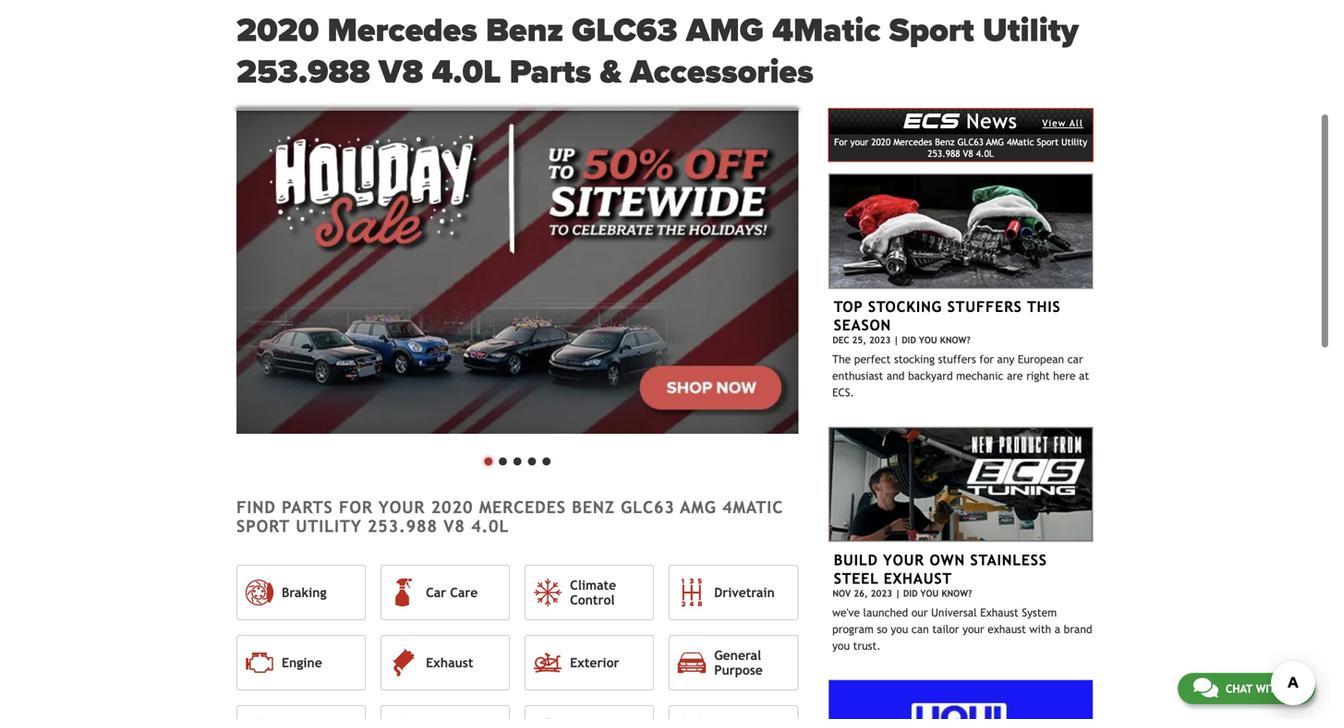Task type: vqa. For each thing, say whether or not it's contained in the screenshot.
Did in Top Stocking Stuffers This Season Dec 25, 2023 | Did You Know? The perfect stocking stuffers for any European car enthusiast and backyard mechanic are right here at ECS.
yes



Task type: describe. For each thing, give the bounding box(es) containing it.
engine
[[282, 656, 322, 671]]

2020 inside for your 2020 mercedes benz glc63 amg 4matic sport utility 253.988 v8 4.0l
[[872, 137, 891, 147]]

4.0l inside for your 2020 mercedes benz glc63 amg 4matic sport utility 253.988 v8 4.0l
[[976, 148, 994, 159]]

glc63 inside for your 2020 mercedes benz glc63 amg 4matic sport utility 253.988 v8 4.0l
[[958, 137, 984, 147]]

| inside build your own stainless steel exhaust nov 26, 2023 | did you know? we've launched our universal exhaust system program so you can tailor your exhaust with a brand you trust.
[[895, 589, 901, 599]]

build your own stainless steel exhaust link
[[834, 552, 1048, 588]]

build
[[834, 552, 878, 569]]

utility inside for your 2020 mercedes benz glc63 amg 4matic sport utility 253.988 v8 4.0l
[[1062, 137, 1088, 147]]

engine link
[[237, 636, 366, 691]]

find
[[237, 498, 276, 518]]

this
[[1028, 299, 1061, 316]]

• • • • •
[[481, 444, 554, 476]]

car care link
[[381, 566, 510, 621]]

right
[[1027, 370, 1050, 383]]

generic - ecs holiday sale image
[[237, 108, 799, 434]]

for inside find parts for your 2020 mercedes benz glc63 amg 4matic sport utility 253.988 v8 4.0l
[[339, 498, 373, 518]]

25,
[[852, 335, 867, 346]]

comments image
[[1194, 677, 1219, 700]]

exhaust
[[988, 623, 1026, 636]]

backyard
[[908, 370, 953, 383]]

enthusiast
[[833, 370, 884, 383]]

ecs
[[904, 106, 960, 133]]

0 vertical spatial you
[[891, 623, 909, 636]]

for inside top stocking stuffers this season dec 25, 2023 | did you know? the perfect stocking stuffers for any european car enthusiast and backyard mechanic are right here at ecs.
[[980, 353, 994, 366]]

perfect
[[855, 353, 891, 366]]

your inside build your own stainless steel exhaust nov 26, 2023 | did you know? we've launched our universal exhaust system program so you can tailor your exhaust with a brand you trust.
[[963, 623, 985, 636]]

universal
[[932, 607, 977, 620]]

season
[[834, 317, 892, 334]]

dec
[[833, 335, 850, 346]]

amg inside for your 2020 mercedes benz glc63 amg 4matic sport utility 253.988 v8 4.0l
[[987, 137, 1005, 147]]

0 vertical spatial exhaust
[[884, 571, 953, 588]]

know? inside build your own stainless steel exhaust nov 26, 2023 | did you know? we've launched our universal exhaust system program so you can tailor your exhaust with a brand you trust.
[[942, 589, 972, 599]]

benz inside for your 2020 mercedes benz glc63 amg 4matic sport utility 253.988 v8 4.0l
[[935, 137, 955, 147]]

own
[[930, 552, 966, 569]]

our
[[912, 607, 928, 620]]

2 • from the left
[[496, 444, 510, 476]]

ecs news
[[904, 106, 1018, 133]]

with inside build your own stainless steel exhaust nov 26, 2023 | did you know? we've launched our universal exhaust system program so you can tailor your exhaust with a brand you trust.
[[1030, 623, 1052, 636]]

did inside top stocking stuffers this season dec 25, 2023 | did you know? the perfect stocking stuffers for any european car enthusiast and backyard mechanic are right here at ecs.
[[902, 335, 917, 346]]

drivetrain
[[715, 586, 775, 601]]

253.988 inside the 2020 mercedes benz glc63 amg 4matic sport utility 253.988 v8 4.0l parts & accessories
[[237, 52, 370, 92]]

mercedes inside find parts for your 2020 mercedes benz glc63 amg 4matic sport utility 253.988 v8 4.0l
[[479, 498, 566, 518]]

find parts for your 2020 mercedes benz glc63 amg 4matic sport utility 253.988 v8 4.0l
[[237, 498, 784, 536]]

stuffers
[[948, 299, 1023, 316]]

top stocking stuffers this season link
[[834, 299, 1061, 334]]

mercedes inside for your 2020 mercedes benz glc63 amg 4matic sport utility 253.988 v8 4.0l
[[894, 137, 933, 147]]

your
[[883, 552, 925, 569]]

sport inside find parts for your 2020 mercedes benz glc63 amg 4matic sport utility 253.988 v8 4.0l
[[237, 517, 290, 536]]

european
[[1018, 353, 1065, 366]]

4matic inside find parts for your 2020 mercedes benz glc63 amg 4matic sport utility 253.988 v8 4.0l
[[723, 498, 784, 518]]

sport inside for your 2020 mercedes benz glc63 amg 4matic sport utility 253.988 v8 4.0l
[[1037, 137, 1059, 147]]

care
[[450, 586, 478, 601]]

3 • from the left
[[510, 444, 525, 476]]

build your own stainless steel exhaust image
[[828, 427, 1094, 543]]

2023 inside build your own stainless steel exhaust nov 26, 2023 | did you know? we've launched our universal exhaust system program so you can tailor your exhaust with a brand you trust.
[[871, 589, 893, 599]]

car care
[[426, 586, 478, 601]]

parts inside find parts for your 2020 mercedes benz glc63 amg 4matic sport utility 253.988 v8 4.0l
[[282, 498, 333, 518]]

nov
[[833, 589, 851, 599]]

launched
[[864, 607, 909, 620]]

stainless
[[971, 552, 1048, 569]]

2020 inside the 2020 mercedes benz glc63 amg 4matic sport utility 253.988 v8 4.0l parts & accessories
[[237, 11, 319, 51]]

glc63 inside the 2020 mercedes benz glc63 amg 4matic sport utility 253.988 v8 4.0l parts & accessories
[[572, 11, 678, 51]]

your inside for your 2020 mercedes benz glc63 amg 4matic sport utility 253.988 v8 4.0l
[[851, 137, 869, 147]]

build your own stainless steel exhaust nov 26, 2023 | did you know? we've launched our universal exhaust system program so you can tailor your exhaust with a brand you trust.
[[833, 552, 1093, 653]]

253.988 inside for your 2020 mercedes benz glc63 amg 4matic sport utility 253.988 v8 4.0l
[[928, 148, 961, 159]]

you inside top stocking stuffers this season dec 25, 2023 | did you know? the perfect stocking stuffers for any european car enthusiast and backyard mechanic are right here at ecs.
[[919, 335, 938, 346]]

you inside build your own stainless steel exhaust nov 26, 2023 | did you know? we've launched our universal exhaust system program so you can tailor your exhaust with a brand you trust.
[[921, 589, 939, 599]]

program
[[833, 623, 874, 636]]

a
[[1055, 623, 1061, 636]]

4.0l inside the 2020 mercedes benz glc63 amg 4matic sport utility 253.988 v8 4.0l parts & accessories
[[432, 52, 501, 92]]

top stocking stuffers this season dec 25, 2023 | did you know? the perfect stocking stuffers for any european car enthusiast and backyard mechanic are right here at ecs.
[[833, 299, 1090, 399]]

exhaust link
[[381, 636, 510, 691]]

2020 mercedes benz glc63 amg 4matic sport utility 253.988 v8 4.0l parts & accessories
[[237, 11, 1079, 92]]

1 vertical spatial exhaust
[[981, 607, 1019, 620]]

news
[[967, 110, 1018, 133]]

car
[[426, 586, 446, 601]]

and
[[887, 370, 905, 383]]

1 vertical spatial with
[[1256, 683, 1284, 696]]

know? inside top stocking stuffers this season dec 25, 2023 | did you know? the perfect stocking stuffers for any european car enthusiast and backyard mechanic are right here at ecs.
[[940, 335, 971, 346]]

exterior link
[[525, 636, 654, 691]]

view
[[1043, 118, 1067, 128]]

tailor
[[933, 623, 960, 636]]

did inside build your own stainless steel exhaust nov 26, 2023 | did you know? we've launched our universal exhaust system program so you can tailor your exhaust with a brand you trust.
[[904, 589, 918, 599]]

we've
[[833, 607, 860, 620]]

are
[[1007, 370, 1023, 383]]

climate control
[[570, 579, 616, 608]]

mechanic
[[957, 370, 1004, 383]]

4 • from the left
[[525, 444, 539, 476]]

trust.
[[853, 640, 881, 653]]

view all
[[1043, 118, 1084, 128]]

free liqui moly jectron - fuel additives image
[[828, 680, 1094, 720]]

sport inside the 2020 mercedes benz glc63 amg 4matic sport utility 253.988 v8 4.0l parts & accessories
[[889, 11, 975, 51]]



Task type: locate. For each thing, give the bounding box(es) containing it.
so
[[877, 623, 888, 636]]

0 vertical spatial 2023
[[869, 335, 891, 346]]

climate
[[570, 579, 616, 593]]

know? up universal
[[942, 589, 972, 599]]

1 horizontal spatial mercedes
[[479, 498, 566, 518]]

your
[[851, 137, 869, 147], [379, 498, 425, 518], [963, 623, 985, 636]]

parts left &
[[510, 52, 592, 92]]

any
[[998, 353, 1015, 366]]

0 horizontal spatial with
[[1030, 623, 1052, 636]]

1 vertical spatial benz
[[935, 137, 955, 147]]

2 vertical spatial glc63
[[621, 498, 675, 518]]

0 horizontal spatial benz
[[486, 11, 564, 51]]

stuffers
[[939, 353, 977, 366]]

1 horizontal spatial your
[[851, 137, 869, 147]]

2 vertical spatial utility
[[296, 517, 362, 536]]

general
[[715, 649, 762, 664]]

parts right find
[[282, 498, 333, 518]]

your inside find parts for your 2020 mercedes benz glc63 amg 4matic sport utility 253.988 v8 4.0l
[[379, 498, 425, 518]]

at
[[1079, 370, 1090, 383]]

1 horizontal spatial exhaust
[[884, 571, 953, 588]]

253.988
[[237, 52, 370, 92], [928, 148, 961, 159], [368, 517, 438, 536]]

1 horizontal spatial with
[[1256, 683, 1284, 696]]

1 vertical spatial 4matic
[[1007, 137, 1035, 147]]

chat with us link
[[1178, 674, 1316, 705]]

you down program
[[833, 640, 850, 653]]

exhaust
[[884, 571, 953, 588], [981, 607, 1019, 620], [426, 656, 473, 671]]

1 vertical spatial you
[[833, 640, 850, 653]]

glc63 inside find parts for your 2020 mercedes benz glc63 amg 4matic sport utility 253.988 v8 4.0l
[[621, 498, 675, 518]]

1 horizontal spatial v8
[[444, 517, 466, 536]]

2 horizontal spatial 2020
[[872, 137, 891, 147]]

v8
[[379, 52, 423, 92], [963, 148, 974, 159], [444, 517, 466, 536]]

chat
[[1226, 683, 1253, 696]]

2 vertical spatial exhaust
[[426, 656, 473, 671]]

|
[[894, 335, 899, 346], [895, 589, 901, 599]]

exterior
[[570, 656, 620, 671]]

utility
[[983, 11, 1079, 51], [1062, 137, 1088, 147], [296, 517, 362, 536]]

0 vertical spatial you
[[919, 335, 938, 346]]

0 vertical spatial benz
[[486, 11, 564, 51]]

2023 inside top stocking stuffers this season dec 25, 2023 | did you know? the perfect stocking stuffers for any european car enthusiast and backyard mechanic are right here at ecs.
[[869, 335, 891, 346]]

brand
[[1064, 623, 1093, 636]]

sport up the braking link
[[237, 517, 290, 536]]

0 vertical spatial amg
[[686, 11, 764, 51]]

v8 inside for your 2020 mercedes benz glc63 amg 4matic sport utility 253.988 v8 4.0l
[[963, 148, 974, 159]]

0 vertical spatial |
[[894, 335, 899, 346]]

amg
[[686, 11, 764, 51], [987, 137, 1005, 147], [681, 498, 717, 518]]

| inside top stocking stuffers this season dec 25, 2023 | did you know? the perfect stocking stuffers for any european car enthusiast and backyard mechanic are right here at ecs.
[[894, 335, 899, 346]]

you
[[891, 623, 909, 636], [833, 640, 850, 653]]

utility inside find parts for your 2020 mercedes benz glc63 amg 4matic sport utility 253.988 v8 4.0l
[[296, 517, 362, 536]]

ecs.
[[833, 386, 855, 399]]

1 vertical spatial did
[[904, 589, 918, 599]]

1 vertical spatial utility
[[1062, 137, 1088, 147]]

26,
[[854, 589, 868, 599]]

1 vertical spatial 253.988
[[928, 148, 961, 159]]

0 vertical spatial know?
[[940, 335, 971, 346]]

0 vertical spatial 4matic
[[773, 11, 881, 51]]

0 vertical spatial with
[[1030, 623, 1052, 636]]

general purpose link
[[669, 636, 799, 691]]

1 horizontal spatial benz
[[572, 498, 615, 518]]

| up launched
[[895, 589, 901, 599]]

4matic inside for your 2020 mercedes benz glc63 amg 4matic sport utility 253.988 v8 4.0l
[[1007, 137, 1035, 147]]

0 vertical spatial mercedes
[[328, 11, 478, 51]]

0 horizontal spatial mercedes
[[328, 11, 478, 51]]

2 vertical spatial 253.988
[[368, 517, 438, 536]]

4matic inside the 2020 mercedes benz glc63 amg 4matic sport utility 253.988 v8 4.0l parts & accessories
[[773, 11, 881, 51]]

0 vertical spatial 4.0l
[[432, 52, 501, 92]]

0 vertical spatial glc63
[[572, 11, 678, 51]]

0 vertical spatial for
[[980, 353, 994, 366]]

5 • from the left
[[539, 444, 554, 476]]

glc63
[[572, 11, 678, 51], [958, 137, 984, 147], [621, 498, 675, 518]]

| up stocking
[[894, 335, 899, 346]]

v8 inside find parts for your 2020 mercedes benz glc63 amg 4matic sport utility 253.988 v8 4.0l
[[444, 517, 466, 536]]

us
[[1287, 683, 1300, 696]]

1 vertical spatial sport
[[1037, 137, 1059, 147]]

0 horizontal spatial 2020
[[237, 11, 319, 51]]

2 horizontal spatial sport
[[1037, 137, 1059, 147]]

0 horizontal spatial exhaust
[[426, 656, 473, 671]]

for
[[980, 353, 994, 366], [339, 498, 373, 518]]

control
[[570, 593, 615, 608]]

braking
[[282, 586, 327, 601]]

know?
[[940, 335, 971, 346], [942, 589, 972, 599]]

top stocking stuffers this season image
[[828, 173, 1094, 290]]

2023 up perfect
[[869, 335, 891, 346]]

sport
[[889, 11, 975, 51], [1037, 137, 1059, 147], [237, 517, 290, 536]]

0 horizontal spatial parts
[[282, 498, 333, 518]]

2020 inside find parts for your 2020 mercedes benz glc63 amg 4matic sport utility 253.988 v8 4.0l
[[431, 498, 473, 518]]

did up our
[[904, 589, 918, 599]]

1 horizontal spatial 2020
[[431, 498, 473, 518]]

exhaust down your
[[884, 571, 953, 588]]

1 horizontal spatial parts
[[510, 52, 592, 92]]

&
[[600, 52, 622, 92]]

0 horizontal spatial v8
[[379, 52, 423, 92]]

1 horizontal spatial you
[[891, 623, 909, 636]]

2 vertical spatial your
[[963, 623, 985, 636]]

1 vertical spatial 4.0l
[[976, 148, 994, 159]]

0 horizontal spatial sport
[[237, 517, 290, 536]]

2 horizontal spatial your
[[963, 623, 985, 636]]

top
[[834, 299, 863, 316]]

with left "us"
[[1256, 683, 1284, 696]]

purpose
[[715, 664, 763, 678]]

parts inside the 2020 mercedes benz glc63 amg 4matic sport utility 253.988 v8 4.0l parts & accessories
[[510, 52, 592, 92]]

1 vertical spatial for
[[339, 498, 373, 518]]

1 vertical spatial |
[[895, 589, 901, 599]]

1 vertical spatial you
[[921, 589, 939, 599]]

parts
[[510, 52, 592, 92], [282, 498, 333, 518]]

benz inside find parts for your 2020 mercedes benz glc63 amg 4matic sport utility 253.988 v8 4.0l
[[572, 498, 615, 518]]

2 vertical spatial 2020
[[431, 498, 473, 518]]

4.0l inside find parts for your 2020 mercedes benz glc63 amg 4matic sport utility 253.988 v8 4.0l
[[471, 517, 509, 536]]

2 vertical spatial amg
[[681, 498, 717, 518]]

stocking
[[894, 353, 935, 366]]

0 vertical spatial sport
[[889, 11, 975, 51]]

sport up ecs
[[889, 11, 975, 51]]

1 vertical spatial know?
[[942, 589, 972, 599]]

general purpose
[[715, 649, 763, 678]]

braking link
[[237, 566, 366, 621]]

2023
[[869, 335, 891, 346], [871, 589, 893, 599]]

amg inside find parts for your 2020 mercedes benz glc63 amg 4matic sport utility 253.988 v8 4.0l
[[681, 498, 717, 518]]

0 vertical spatial 2020
[[237, 11, 319, 51]]

0 vertical spatial v8
[[379, 52, 423, 92]]

0 horizontal spatial you
[[833, 640, 850, 653]]

2 vertical spatial sport
[[237, 517, 290, 536]]

v8 inside the 2020 mercedes benz glc63 amg 4matic sport utility 253.988 v8 4.0l parts & accessories
[[379, 52, 423, 92]]

you right the so
[[891, 623, 909, 636]]

1 vertical spatial glc63
[[958, 137, 984, 147]]

chat with us
[[1226, 683, 1300, 696]]

1 vertical spatial amg
[[987, 137, 1005, 147]]

1 vertical spatial 2023
[[871, 589, 893, 599]]

0 horizontal spatial for
[[339, 498, 373, 518]]

2 horizontal spatial v8
[[963, 148, 974, 159]]

1 vertical spatial parts
[[282, 498, 333, 518]]

you up stocking
[[919, 335, 938, 346]]

2 horizontal spatial mercedes
[[894, 137, 933, 147]]

here
[[1054, 370, 1076, 383]]

car
[[1068, 353, 1084, 366]]

benz
[[486, 11, 564, 51], [935, 137, 955, 147], [572, 498, 615, 518]]

steel
[[834, 571, 879, 588]]

•
[[481, 444, 496, 476], [496, 444, 510, 476], [510, 444, 525, 476], [525, 444, 539, 476], [539, 444, 554, 476]]

climate control link
[[525, 566, 654, 621]]

with
[[1030, 623, 1052, 636], [1256, 683, 1284, 696]]

253.988 inside find parts for your 2020 mercedes benz glc63 amg 4matic sport utility 253.988 v8 4.0l
[[368, 517, 438, 536]]

mercedes
[[328, 11, 478, 51], [894, 137, 933, 147], [479, 498, 566, 518]]

mercedes inside the 2020 mercedes benz glc63 amg 4matic sport utility 253.988 v8 4.0l parts & accessories
[[328, 11, 478, 51]]

benz inside the 2020 mercedes benz glc63 amg 4matic sport utility 253.988 v8 4.0l parts & accessories
[[486, 11, 564, 51]]

all
[[1070, 118, 1084, 128]]

did up stocking
[[902, 335, 917, 346]]

0 vertical spatial parts
[[510, 52, 592, 92]]

1 vertical spatial mercedes
[[894, 137, 933, 147]]

1 vertical spatial v8
[[963, 148, 974, 159]]

2023 up launched
[[871, 589, 893, 599]]

4.0l
[[432, 52, 501, 92], [976, 148, 994, 159], [471, 517, 509, 536]]

system
[[1022, 607, 1057, 620]]

2 horizontal spatial benz
[[935, 137, 955, 147]]

amg inside the 2020 mercedes benz glc63 amg 4matic sport utility 253.988 v8 4.0l parts & accessories
[[686, 11, 764, 51]]

accessories
[[630, 52, 814, 92]]

1 horizontal spatial for
[[980, 353, 994, 366]]

1 vertical spatial your
[[379, 498, 425, 518]]

the
[[833, 353, 851, 366]]

stocking
[[869, 299, 943, 316]]

can
[[912, 623, 929, 636]]

you up our
[[921, 589, 939, 599]]

2020
[[237, 11, 319, 51], [872, 137, 891, 147], [431, 498, 473, 518]]

0 vertical spatial did
[[902, 335, 917, 346]]

for
[[835, 137, 848, 147]]

did
[[902, 335, 917, 346], [904, 589, 918, 599]]

utility inside the 2020 mercedes benz glc63 amg 4matic sport utility 253.988 v8 4.0l parts & accessories
[[983, 11, 1079, 51]]

0 vertical spatial utility
[[983, 11, 1079, 51]]

know? up the stuffers
[[940, 335, 971, 346]]

0 horizontal spatial your
[[379, 498, 425, 518]]

exhaust down car care
[[426, 656, 473, 671]]

exhaust up exhaust
[[981, 607, 1019, 620]]

sport down view
[[1037, 137, 1059, 147]]

1 vertical spatial 2020
[[872, 137, 891, 147]]

drivetrain link
[[669, 566, 799, 621]]

2 horizontal spatial exhaust
[[981, 607, 1019, 620]]

2 vertical spatial v8
[[444, 517, 466, 536]]

for your 2020 mercedes benz glc63 amg 4matic sport utility 253.988 v8 4.0l
[[835, 137, 1088, 159]]

0 vertical spatial your
[[851, 137, 869, 147]]

2 vertical spatial 4matic
[[723, 498, 784, 518]]

2 vertical spatial benz
[[572, 498, 615, 518]]

1 horizontal spatial sport
[[889, 11, 975, 51]]

1 • from the left
[[481, 444, 496, 476]]

2 vertical spatial mercedes
[[479, 498, 566, 518]]

with down system
[[1030, 623, 1052, 636]]

0 vertical spatial 253.988
[[237, 52, 370, 92]]

2 vertical spatial 4.0l
[[471, 517, 509, 536]]

4matic
[[773, 11, 881, 51], [1007, 137, 1035, 147], [723, 498, 784, 518]]



